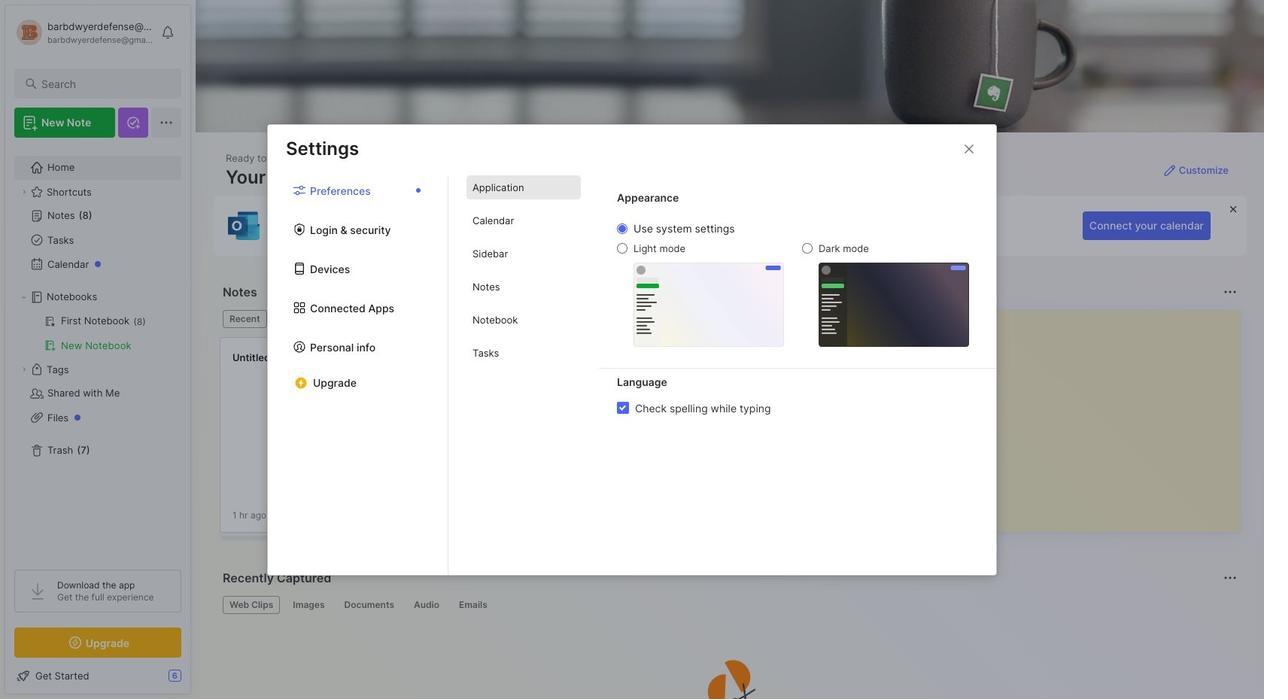 Task type: describe. For each thing, give the bounding box(es) containing it.
tree inside main element
[[5, 147, 190, 556]]

group inside tree
[[14, 309, 181, 357]]

main element
[[0, 0, 196, 699]]

close image
[[960, 140, 978, 158]]

none search field inside main element
[[41, 74, 168, 93]]



Task type: vqa. For each thing, say whether or not it's contained in the screenshot.
group in TREE
yes



Task type: locate. For each thing, give the bounding box(es) containing it.
tree
[[5, 147, 190, 556]]

row group
[[220, 337, 1264, 542]]

Start writing… text field
[[925, 311, 1239, 520]]

expand tags image
[[20, 365, 29, 374]]

Search text field
[[41, 77, 168, 91]]

None search field
[[41, 74, 168, 93]]

None radio
[[617, 243, 628, 254]]

expand notebooks image
[[20, 293, 29, 302]]

None radio
[[617, 223, 628, 234], [802, 243, 813, 254], [617, 223, 628, 234], [802, 243, 813, 254]]

option group
[[617, 222, 969, 347]]

tab
[[467, 175, 581, 199], [467, 208, 581, 233], [467, 242, 581, 266], [467, 275, 581, 299], [467, 308, 581, 332], [223, 310, 267, 328], [273, 310, 334, 328], [467, 341, 581, 365], [223, 596, 280, 614], [286, 596, 331, 614], [337, 596, 401, 614], [407, 596, 446, 614], [452, 596, 494, 614]]

None checkbox
[[617, 402, 629, 414]]

group
[[14, 309, 181, 357]]

tab list
[[268, 175, 448, 575], [448, 175, 599, 575], [223, 310, 888, 328], [223, 596, 1235, 614]]



